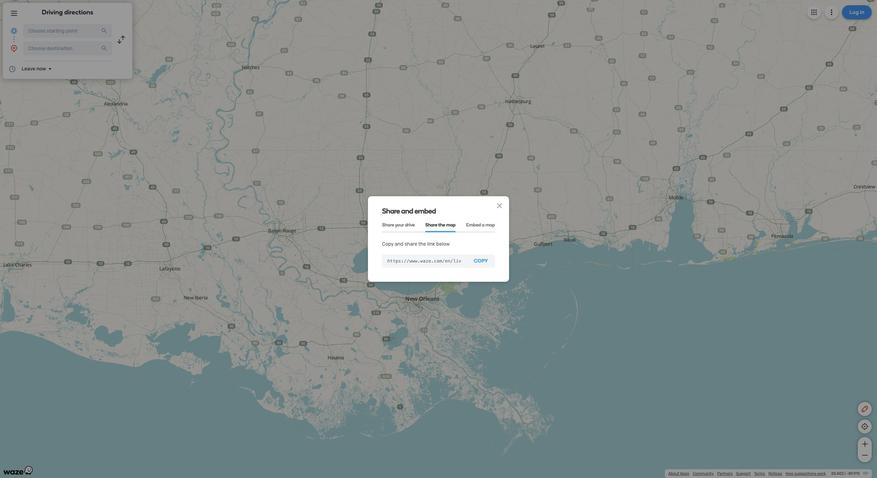 Task type: describe. For each thing, give the bounding box(es) containing it.
copy for copy and share the link below
[[382, 241, 394, 247]]

below
[[437, 241, 450, 247]]

support
[[737, 471, 751, 476]]

suggestions
[[795, 471, 817, 476]]

support link
[[737, 471, 751, 476]]

and for share
[[402, 207, 414, 215]]

current location image
[[10, 27, 18, 35]]

notices
[[769, 471, 783, 476]]

leave
[[22, 66, 35, 72]]

-
[[847, 471, 849, 476]]

embed
[[415, 207, 436, 215]]

link
[[428, 241, 435, 247]]

89.915
[[849, 471, 861, 476]]

driving
[[42, 8, 63, 16]]

clock image
[[8, 65, 16, 73]]

embed a map link
[[467, 218, 495, 232]]

0 horizontal spatial the
[[419, 241, 426, 247]]

now
[[36, 66, 46, 72]]

share for share the map
[[426, 222, 438, 227]]

notices link
[[769, 471, 783, 476]]

about
[[669, 471, 680, 476]]

0 vertical spatial the
[[439, 222, 446, 227]]

and for copy
[[395, 241, 404, 247]]

share your drive link
[[382, 218, 415, 232]]

share for share and embed
[[382, 207, 400, 215]]

share the map
[[426, 222, 456, 227]]

share the map link
[[426, 218, 456, 232]]

leave now
[[22, 66, 46, 72]]

share
[[405, 241, 418, 247]]

partners link
[[718, 471, 733, 476]]

30.402
[[832, 471, 845, 476]]

copy and share the link below
[[382, 241, 450, 247]]

community
[[694, 471, 714, 476]]

share your drive
[[382, 222, 415, 227]]



Task type: vqa. For each thing, say whether or not it's contained in the screenshot.
Choose destination "text box"
yes



Task type: locate. For each thing, give the bounding box(es) containing it.
embed a map
[[467, 222, 495, 227]]

about waze link
[[669, 471, 690, 476]]

share
[[382, 207, 400, 215], [382, 222, 395, 227], [426, 222, 438, 227]]

driving directions
[[42, 8, 93, 16]]

directions
[[64, 8, 93, 16]]

0 vertical spatial copy
[[382, 241, 394, 247]]

map for share the map
[[447, 222, 456, 227]]

copy for copy
[[474, 258, 488, 264]]

1 horizontal spatial map
[[486, 222, 495, 227]]

work
[[818, 471, 827, 476]]

share for share your drive
[[382, 222, 395, 227]]

and up the drive
[[402, 207, 414, 215]]

1 vertical spatial and
[[395, 241, 404, 247]]

how suggestions work link
[[786, 471, 827, 476]]

link image
[[864, 470, 869, 476]]

terms
[[755, 471, 766, 476]]

copy button
[[467, 255, 495, 268]]

zoom out image
[[861, 451, 870, 459]]

copy
[[382, 241, 394, 247], [474, 258, 488, 264]]

0 horizontal spatial copy
[[382, 241, 394, 247]]

share and embed
[[382, 207, 436, 215]]

waze
[[681, 471, 690, 476]]

1 horizontal spatial copy
[[474, 258, 488, 264]]

1 vertical spatial the
[[419, 241, 426, 247]]

map up below
[[447, 222, 456, 227]]

the
[[439, 222, 446, 227], [419, 241, 426, 247]]

0 vertical spatial and
[[402, 207, 414, 215]]

the left 'link'
[[419, 241, 426, 247]]

your
[[395, 222, 404, 227]]

1 map from the left
[[447, 222, 456, 227]]

community link
[[694, 471, 714, 476]]

a
[[482, 222, 485, 227]]

Choose destination text field
[[23, 41, 112, 55]]

share left your
[[382, 222, 395, 227]]

map right the a
[[486, 222, 495, 227]]

30.402 | -89.915
[[832, 471, 861, 476]]

map
[[447, 222, 456, 227], [486, 222, 495, 227]]

location image
[[10, 44, 18, 53]]

0 horizontal spatial map
[[447, 222, 456, 227]]

pencil image
[[861, 405, 870, 413]]

terms link
[[755, 471, 766, 476]]

share down embed
[[426, 222, 438, 227]]

partners
[[718, 471, 733, 476]]

zoom in image
[[861, 440, 870, 448]]

map for embed a map
[[486, 222, 495, 227]]

about waze community partners support terms notices how suggestions work
[[669, 471, 827, 476]]

1 horizontal spatial the
[[439, 222, 446, 227]]

Choose starting point text field
[[23, 24, 112, 38]]

1 vertical spatial copy
[[474, 258, 488, 264]]

|
[[845, 471, 846, 476]]

share up share your drive
[[382, 207, 400, 215]]

and left share at the bottom of page
[[395, 241, 404, 247]]

x image
[[496, 201, 504, 210]]

drive
[[405, 222, 415, 227]]

how
[[786, 471, 794, 476]]

copy inside button
[[474, 258, 488, 264]]

embed
[[467, 222, 481, 227]]

and
[[402, 207, 414, 215], [395, 241, 404, 247]]

None field
[[382, 255, 467, 268]]

the up below
[[439, 222, 446, 227]]

2 map from the left
[[486, 222, 495, 227]]



